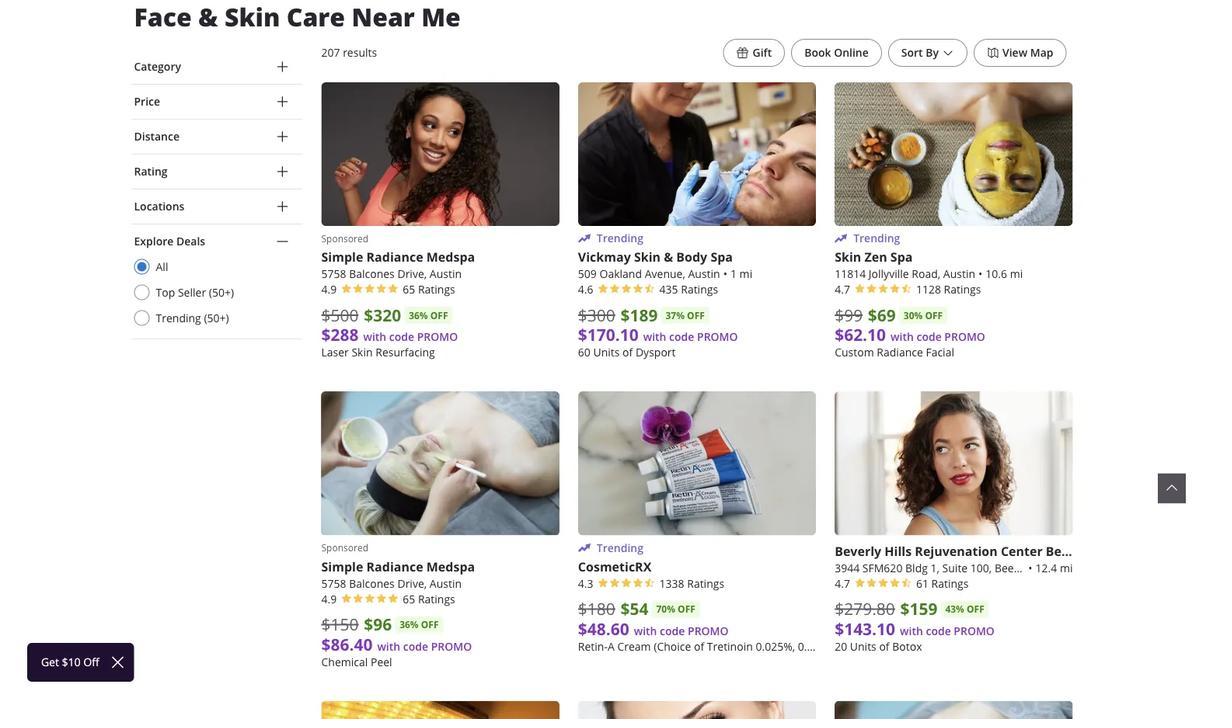 Task type: describe. For each thing, give the bounding box(es) containing it.
code for $320
[[389, 330, 414, 344]]

sponsored simple radiance medspa 5758 balcones drive, austin for $320
[[321, 233, 475, 281]]

1,
[[931, 561, 940, 575]]

resurfacing
[[376, 346, 435, 360]]

skin inside $500 $320 36% off $288 with code promo laser skin resurfacing
[[352, 346, 373, 360]]

me
[[421, 0, 461, 34]]

radiance inside $99 $69 30% off $62.10 with code promo custom radiance facial
[[877, 346, 923, 360]]

3944 sfm620 bldg 1, suite 100, bee cave
[[835, 561, 1041, 575]]

locations
[[134, 199, 184, 214]]

all
[[156, 260, 168, 274]]

• 12.4 mi
[[1028, 561, 1073, 575]]

off for $54
[[678, 603, 695, 616]]

category button
[[131, 50, 303, 84]]

price button
[[131, 85, 303, 119]]

results
[[343, 45, 377, 60]]

$300
[[578, 304, 615, 326]]

gift
[[753, 45, 772, 60]]

$62.10
[[835, 324, 886, 346]]

trending inside explore deals list
[[156, 311, 201, 325]]

view map
[[1003, 45, 1053, 60]]

207 results
[[321, 45, 377, 60]]

$320
[[364, 304, 401, 327]]

vickmay
[[578, 249, 631, 266]]

simple for $96
[[321, 558, 363, 575]]

skin up category 'dropdown button'
[[225, 0, 280, 34]]

sort by button
[[888, 39, 968, 67]]

1338
[[659, 577, 684, 591]]

view map button
[[974, 39, 1067, 67]]

sfm620
[[863, 561, 903, 575]]

$150 $96 36% off $86.40 with code promo chemical peel
[[321, 613, 472, 669]]

oakland
[[600, 267, 642, 281]]

map
[[1030, 45, 1053, 60]]

60
[[578, 346, 591, 360]]

61 ratings
[[916, 577, 969, 591]]

trending for skin zen spa
[[853, 231, 900, 246]]

3944
[[835, 561, 860, 575]]

4.6
[[578, 283, 593, 297]]

$500
[[321, 304, 359, 326]]

vickmay skin & body spa 509 oakland avenue, austin • 1 mi
[[578, 249, 752, 281]]

center
[[1001, 543, 1043, 560]]

online
[[834, 45, 869, 60]]

drive, for $320
[[397, 267, 427, 281]]

65 for $96
[[403, 592, 415, 606]]

rating
[[134, 164, 168, 179]]

balcones for $96
[[349, 577, 395, 591]]

code for $189
[[669, 330, 694, 344]]

spa inside the skin zen spa 11814 jollyville road, austin • 10.6 mi
[[891, 249, 913, 266]]

20
[[835, 640, 847, 654]]

sort by
[[901, 45, 939, 60]]

1338 ratings
[[659, 577, 724, 591]]

sponsored for $96
[[321, 542, 368, 554]]

$170.10
[[578, 324, 639, 346]]

4.7 for 1128 ratings
[[835, 283, 850, 297]]

0 horizontal spatial &
[[198, 0, 218, 34]]

$48.60
[[578, 618, 629, 640]]

with for $320
[[363, 330, 386, 344]]

suite
[[942, 561, 968, 575]]

gift button
[[723, 39, 785, 67]]

promo for $189
[[697, 330, 738, 344]]

near
[[352, 0, 415, 34]]

$86.40
[[321, 633, 373, 656]]

book online
[[804, 45, 869, 60]]

ratings for $96
[[418, 592, 455, 606]]

off for $159
[[967, 603, 984, 616]]

sponsored for $320
[[321, 233, 368, 245]]

radiance for $96
[[366, 558, 423, 575]]

$159
[[900, 598, 938, 620]]

100,
[[971, 561, 992, 575]]

medspa for $96
[[426, 558, 475, 575]]

with for $96
[[377, 640, 400, 654]]

top seller (50+)
[[156, 285, 234, 300]]

207
[[321, 45, 340, 60]]

facial
[[926, 346, 954, 360]]

with for $159
[[900, 624, 923, 638]]

jollyville
[[869, 267, 909, 281]]

with for $189
[[643, 330, 666, 344]]

skin inside the skin zen spa 11814 jollyville road, austin • 10.6 mi
[[835, 249, 861, 266]]

61
[[916, 577, 929, 591]]

botox
[[892, 640, 922, 654]]

explore deals button
[[131, 225, 303, 259]]

65 ratings for $96
[[403, 592, 455, 606]]

$279.80 $159 43% off $143.10 with code promo 20 units of botox
[[835, 598, 995, 654]]

by
[[926, 45, 939, 60]]

skin zen spa 11814 jollyville road, austin • 10.6 mi
[[835, 249, 1023, 281]]

category
[[134, 59, 181, 74]]

$300 $189 37% off $170.10 with code promo 60 units of dysport
[[578, 304, 738, 360]]

• inside vickmay skin & body spa 509 oakland avenue, austin • 1 mi
[[723, 267, 727, 281]]

$180 $54 70% off $48.60 with code promo
[[578, 598, 729, 640]]

off for $69
[[925, 309, 943, 322]]

36% for $96
[[400, 619, 419, 632]]

$69
[[868, 304, 896, 327]]

sponsored simple radiance medspa 5758 balcones drive, austin for $96
[[321, 542, 475, 591]]

$288
[[321, 324, 359, 346]]

trending for cosmeticrx
[[597, 541, 644, 555]]

beverly
[[835, 543, 881, 560]]

code for $96
[[403, 640, 428, 654]]

radiance for $320
[[366, 249, 423, 266]]

trending (50+)
[[156, 311, 229, 325]]

peel
[[371, 655, 392, 669]]

explore
[[134, 234, 174, 249]]

code for $69
[[917, 330, 942, 344]]

1 vertical spatial cave
[[1017, 561, 1041, 575]]

top
[[156, 285, 175, 300]]

cosmeticrx
[[578, 558, 652, 575]]

with for $54
[[634, 624, 657, 638]]

4.7 for 61 ratings
[[835, 577, 850, 591]]

30%
[[904, 309, 923, 322]]

deals
[[176, 234, 205, 249]]

seller
[[178, 285, 206, 300]]

trending for vickmay skin & body spa
[[597, 231, 644, 246]]

skin inside vickmay skin & body spa 509 oakland avenue, austin • 1 mi
[[634, 249, 661, 266]]

bldg
[[905, 561, 928, 575]]

5758 for $96
[[321, 577, 346, 591]]

promo for $69
[[945, 330, 985, 344]]

4.9 for $86.40
[[321, 592, 337, 606]]

simple for $320
[[321, 249, 363, 266]]

$150
[[321, 614, 359, 636]]

$500 $320 36% off $288 with code promo laser skin resurfacing
[[321, 304, 458, 360]]

ratings for $189
[[681, 283, 718, 297]]



Task type: vqa. For each thing, say whether or not it's contained in the screenshot.
$500 $320 36% OFF $288 with code PROMO Laser Skin Resurfacing
yes



Task type: locate. For each thing, give the bounding box(es) containing it.
1 horizontal spatial units
[[850, 640, 876, 654]]

1 4.9 from the top
[[321, 283, 337, 297]]

medspa
[[426, 249, 475, 266], [426, 558, 475, 575]]

1 vertical spatial 36%
[[400, 619, 419, 632]]

units
[[593, 346, 620, 360], [850, 640, 876, 654]]

0 vertical spatial 4.7
[[835, 283, 850, 297]]

promo for $54
[[688, 624, 729, 638]]

with down $54
[[634, 624, 657, 638]]

care
[[286, 0, 345, 34]]

code down "37%"
[[669, 330, 694, 344]]

$143.10
[[835, 618, 895, 640]]

code inside $180 $54 70% off $48.60 with code promo
[[660, 624, 685, 638]]

drive, up $150 $96 36% off $86.40 with code promo chemical peel
[[397, 577, 427, 591]]

with inside $500 $320 36% off $288 with code promo laser skin resurfacing
[[363, 330, 386, 344]]

0 horizontal spatial of
[[623, 346, 633, 360]]

with inside $300 $189 37% off $170.10 with code promo 60 units of dysport
[[643, 330, 666, 344]]

book
[[804, 45, 831, 60]]

ratings right the '1338'
[[687, 577, 724, 591]]

2 horizontal spatial mi
[[1060, 561, 1073, 575]]

with inside $180 $54 70% off $48.60 with code promo
[[634, 624, 657, 638]]

• left 10.6
[[978, 267, 983, 281]]

austin inside the skin zen spa 11814 jollyville road, austin • 10.6 mi
[[943, 267, 975, 281]]

5758 up $500
[[321, 267, 346, 281]]

off for $189
[[687, 309, 705, 322]]

with down $320
[[363, 330, 386, 344]]

bee
[[1046, 543, 1069, 560], [995, 561, 1014, 575]]

off right 43%
[[967, 603, 984, 616]]

code inside the $279.80 $159 43% off $143.10 with code promo 20 units of botox
[[926, 624, 951, 638]]

0 vertical spatial (50+)
[[209, 285, 234, 300]]

0 vertical spatial balcones
[[349, 267, 395, 281]]

1 sponsored from the top
[[321, 233, 368, 245]]

units inside $300 $189 37% off $170.10 with code promo 60 units of dysport
[[593, 346, 620, 360]]

$279.80
[[835, 598, 895, 620]]

70%
[[656, 603, 675, 616]]

4.3
[[578, 577, 593, 591]]

trending up zen
[[853, 231, 900, 246]]

435 ratings
[[659, 283, 718, 297]]

book online button
[[791, 39, 882, 67]]

65
[[403, 283, 415, 297], [403, 592, 415, 606]]

code for $159
[[926, 624, 951, 638]]

4.9
[[321, 283, 337, 297], [321, 592, 337, 606]]

4.9 up $500
[[321, 283, 337, 297]]

sponsored simple radiance medspa 5758 balcones drive, austin
[[321, 233, 475, 281], [321, 542, 475, 591]]

65 ratings up $500 $320 36% off $288 with code promo laser skin resurfacing
[[403, 283, 455, 297]]

promo for $320
[[417, 330, 458, 344]]

ratings right 435
[[681, 283, 718, 297]]

explore deals list
[[134, 259, 303, 326]]

off inside $180 $54 70% off $48.60 with code promo
[[678, 603, 695, 616]]

mi inside the skin zen spa 11814 jollyville road, austin • 10.6 mi
[[1010, 267, 1023, 281]]

bee up • 12.4 mi
[[1046, 543, 1069, 560]]

1 vertical spatial medspa
[[426, 558, 475, 575]]

0 vertical spatial 36%
[[409, 309, 428, 322]]

spa up 1
[[711, 249, 733, 266]]

1 vertical spatial bee
[[995, 561, 1014, 575]]

code down 43%
[[926, 624, 951, 638]]

rating button
[[131, 155, 303, 189]]

1128 ratings
[[916, 283, 981, 297]]

spa inside vickmay skin & body spa 509 oakland avenue, austin • 1 mi
[[711, 249, 733, 266]]

0 horizontal spatial units
[[593, 346, 620, 360]]

distance
[[134, 129, 180, 144]]

avenue,
[[645, 267, 685, 281]]

with down 30%
[[891, 330, 914, 344]]

0 vertical spatial cave
[[1072, 543, 1102, 560]]

sort
[[901, 45, 923, 60]]

units right 60
[[593, 346, 620, 360]]

1 vertical spatial &
[[664, 249, 673, 266]]

with inside $99 $69 30% off $62.10 with code promo custom radiance facial
[[891, 330, 914, 344]]

units for $170.10
[[593, 346, 620, 360]]

spa up jollyville
[[891, 249, 913, 266]]

4.7 down '11814'
[[835, 283, 850, 297]]

1 vertical spatial 4.7
[[835, 577, 850, 591]]

(50+)
[[209, 285, 234, 300], [204, 311, 229, 325]]

36% right $96
[[400, 619, 419, 632]]

austin inside vickmay skin & body spa 509 oakland avenue, austin • 1 mi
[[688, 267, 720, 281]]

• inside the skin zen spa 11814 jollyville road, austin • 10.6 mi
[[978, 267, 983, 281]]

custom
[[835, 346, 874, 360]]

with for $69
[[891, 330, 914, 344]]

2 4.9 from the top
[[321, 592, 337, 606]]

1 spa from the left
[[711, 249, 733, 266]]

locations button
[[131, 190, 303, 224]]

0 vertical spatial sponsored simple radiance medspa 5758 balcones drive, austin
[[321, 233, 475, 281]]

code for $54
[[660, 624, 685, 638]]

ratings up $150 $96 36% off $86.40 with code promo chemical peel
[[418, 592, 455, 606]]

1 vertical spatial 65
[[403, 592, 415, 606]]

1 horizontal spatial mi
[[1010, 267, 1023, 281]]

skin right the laser
[[352, 346, 373, 360]]

5758 up $150
[[321, 577, 346, 591]]

promo for $159
[[954, 624, 995, 638]]

sponsored simple radiance medspa 5758 balcones drive, austin up $96
[[321, 542, 475, 591]]

• left 12.4
[[1028, 561, 1032, 575]]

of
[[623, 346, 633, 360], [879, 640, 890, 654]]

1 vertical spatial 5758
[[321, 577, 346, 591]]

65 up $150 $96 36% off $86.40 with code promo chemical peel
[[403, 592, 415, 606]]

balcones for $320
[[349, 267, 395, 281]]

$96
[[364, 613, 392, 636]]

mi right 10.6
[[1010, 267, 1023, 281]]

1 horizontal spatial bee
[[1046, 543, 1069, 560]]

4.7
[[835, 283, 850, 297], [835, 577, 850, 591]]

off right $96
[[421, 619, 439, 632]]

1 balcones from the top
[[349, 267, 395, 281]]

1 horizontal spatial of
[[879, 640, 890, 654]]

11814
[[835, 267, 866, 281]]

with inside $150 $96 36% off $86.40 with code promo chemical peel
[[377, 640, 400, 654]]

1 vertical spatial units
[[850, 640, 876, 654]]

36% inside $150 $96 36% off $86.40 with code promo chemical peel
[[400, 619, 419, 632]]

price
[[134, 94, 160, 109]]

2 sponsored simple radiance medspa 5758 balcones drive, austin from the top
[[321, 542, 475, 591]]

ratings for $320
[[418, 283, 455, 297]]

chemical
[[321, 655, 368, 669]]

0 vertical spatial simple
[[321, 249, 363, 266]]

1 horizontal spatial spa
[[891, 249, 913, 266]]

& right "face"
[[198, 0, 218, 34]]

0 vertical spatial 65
[[403, 283, 415, 297]]

of left "dysport"
[[623, 346, 633, 360]]

65 for $320
[[403, 283, 415, 297]]

1 4.7 from the top
[[835, 283, 850, 297]]

cave down center
[[1017, 561, 1041, 575]]

road,
[[912, 267, 941, 281]]

of inside the $279.80 $159 43% off $143.10 with code promo 20 units of botox
[[879, 640, 890, 654]]

off inside $300 $189 37% off $170.10 with code promo 60 units of dysport
[[687, 309, 705, 322]]

code up resurfacing
[[389, 330, 414, 344]]

medspa for $320
[[426, 249, 475, 266]]

4.9 up $150
[[321, 592, 337, 606]]

mi right 1
[[740, 267, 752, 281]]

sponsored up $500
[[321, 233, 368, 245]]

units right '20'
[[850, 640, 876, 654]]

off for $320
[[430, 309, 448, 322]]

$99
[[835, 304, 863, 326]]

code inside $99 $69 30% off $62.10 with code promo custom radiance facial
[[917, 330, 942, 344]]

drive, up $320
[[397, 267, 427, 281]]

1 horizontal spatial •
[[978, 267, 983, 281]]

2 vertical spatial radiance
[[366, 558, 423, 575]]

promo inside $99 $69 30% off $62.10 with code promo custom radiance facial
[[945, 330, 985, 344]]

1 vertical spatial 4.9
[[321, 592, 337, 606]]

1 horizontal spatial cave
[[1072, 543, 1102, 560]]

radiance down 30%
[[877, 346, 923, 360]]

$189
[[621, 304, 658, 327]]

balcones up $320
[[349, 267, 395, 281]]

off right 30%
[[925, 309, 943, 322]]

1 65 from the top
[[403, 283, 415, 297]]

ratings down suite
[[931, 577, 969, 591]]

1 5758 from the top
[[321, 267, 346, 281]]

trending down top
[[156, 311, 201, 325]]

face & skin care near me
[[134, 0, 461, 34]]

4.7 down 3944
[[835, 577, 850, 591]]

0 vertical spatial bee
[[1046, 543, 1069, 560]]

off inside $99 $69 30% off $62.10 with code promo custom radiance facial
[[925, 309, 943, 322]]

1 vertical spatial drive,
[[397, 577, 427, 591]]

43%
[[945, 603, 964, 616]]

beverly hills rejuvenation center bee cave
[[835, 543, 1102, 560]]

&
[[198, 0, 218, 34], [664, 249, 673, 266]]

1 vertical spatial balcones
[[349, 577, 395, 591]]

37%
[[666, 309, 685, 322]]

0 vertical spatial of
[[623, 346, 633, 360]]

0 vertical spatial radiance
[[366, 249, 423, 266]]

2 spa from the left
[[891, 249, 913, 266]]

1 vertical spatial 65 ratings
[[403, 592, 455, 606]]

trending up the vickmay
[[597, 231, 644, 246]]

simple
[[321, 249, 363, 266], [321, 558, 363, 575]]

4.9 for $288
[[321, 283, 337, 297]]

1 vertical spatial (50+)
[[204, 311, 229, 325]]

distance button
[[131, 120, 303, 154]]

36% for $320
[[409, 309, 428, 322]]

sponsored
[[321, 233, 368, 245], [321, 542, 368, 554]]

2 sponsored from the top
[[321, 542, 368, 554]]

off right "37%"
[[687, 309, 705, 322]]

2 65 from the top
[[403, 592, 415, 606]]

1 medspa from the top
[[426, 249, 475, 266]]

promo inside the $279.80 $159 43% off $143.10 with code promo 20 units of botox
[[954, 624, 995, 638]]

code right $86.40
[[403, 640, 428, 654]]

0 horizontal spatial spa
[[711, 249, 733, 266]]

65 ratings
[[403, 283, 455, 297], [403, 592, 455, 606]]

promo for $96
[[431, 640, 472, 654]]

& inside vickmay skin & body spa 509 oakland avenue, austin • 1 mi
[[664, 249, 673, 266]]

0 horizontal spatial mi
[[740, 267, 752, 281]]

1 vertical spatial of
[[879, 640, 890, 654]]

off inside the $279.80 $159 43% off $143.10 with code promo 20 units of botox
[[967, 603, 984, 616]]

with up 'botox'
[[900, 624, 923, 638]]

rejuvenation
[[915, 543, 998, 560]]

$99 $69 30% off $62.10 with code promo custom radiance facial
[[835, 304, 985, 360]]

5758
[[321, 267, 346, 281], [321, 577, 346, 591]]

cave up • 12.4 mi
[[1072, 543, 1102, 560]]

509
[[578, 267, 597, 281]]

promo inside $300 $189 37% off $170.10 with code promo 60 units of dysport
[[697, 330, 738, 344]]

bee right 100,
[[995, 561, 1014, 575]]

1 simple from the top
[[321, 249, 363, 266]]

radiance
[[366, 249, 423, 266], [877, 346, 923, 360], [366, 558, 423, 575]]

2 drive, from the top
[[397, 577, 427, 591]]

of inside $300 $189 37% off $170.10 with code promo 60 units of dysport
[[623, 346, 633, 360]]

code inside $500 $320 36% off $288 with code promo laser skin resurfacing
[[389, 330, 414, 344]]

radiance up $320
[[366, 249, 423, 266]]

drive, for $96
[[397, 577, 427, 591]]

code up facial
[[917, 330, 942, 344]]

1
[[731, 267, 737, 281]]

1 vertical spatial sponsored simple radiance medspa 5758 balcones drive, austin
[[321, 542, 475, 591]]

of left 'botox'
[[879, 640, 890, 654]]

dysport
[[636, 346, 676, 360]]

with inside the $279.80 $159 43% off $143.10 with code promo 20 units of botox
[[900, 624, 923, 638]]

promo inside $150 $96 36% off $86.40 with code promo chemical peel
[[431, 640, 472, 654]]

$180
[[578, 598, 615, 620]]

units for $143.10
[[850, 640, 876, 654]]

balcones up $96
[[349, 577, 395, 591]]

2 horizontal spatial •
[[1028, 561, 1032, 575]]

skin up avenue,
[[634, 249, 661, 266]]

1 sponsored simple radiance medspa 5758 balcones drive, austin from the top
[[321, 233, 475, 281]]

0 vertical spatial 4.9
[[321, 283, 337, 297]]

0 vertical spatial &
[[198, 0, 218, 34]]

simple up $150
[[321, 558, 363, 575]]

0 vertical spatial sponsored
[[321, 233, 368, 245]]

2 5758 from the top
[[321, 577, 346, 591]]

ratings right 1128
[[944, 283, 981, 297]]

mi right 12.4
[[1060, 561, 1073, 575]]

2 4.7 from the top
[[835, 577, 850, 591]]

code inside $300 $189 37% off $170.10 with code promo 60 units of dysport
[[669, 330, 694, 344]]

1 vertical spatial sponsored
[[321, 542, 368, 554]]

2 simple from the top
[[321, 558, 363, 575]]

sponsored up $150
[[321, 542, 368, 554]]

0 horizontal spatial bee
[[995, 561, 1014, 575]]

radiance up $96
[[366, 558, 423, 575]]

(50+) down top seller (50+)
[[204, 311, 229, 325]]

of for $143.10
[[879, 640, 890, 654]]

65 up $500 $320 36% off $288 with code promo laser skin resurfacing
[[403, 283, 415, 297]]

explore deals
[[134, 234, 205, 249]]

36% inside $500 $320 36% off $288 with code promo laser skin resurfacing
[[409, 309, 428, 322]]

mi inside vickmay skin & body spa 509 oakland avenue, austin • 1 mi
[[740, 267, 752, 281]]

10.6
[[986, 267, 1007, 281]]

off up resurfacing
[[430, 309, 448, 322]]

1 vertical spatial simple
[[321, 558, 363, 575]]

drive,
[[397, 267, 427, 281], [397, 577, 427, 591]]

0 horizontal spatial cave
[[1017, 561, 1041, 575]]

0 horizontal spatial •
[[723, 267, 727, 281]]

& up avenue,
[[664, 249, 673, 266]]

laser
[[321, 346, 349, 360]]

zen
[[865, 249, 887, 266]]

ratings up $500 $320 36% off $288 with code promo laser skin resurfacing
[[418, 283, 455, 297]]

1 vertical spatial radiance
[[877, 346, 923, 360]]

off inside $500 $320 36% off $288 with code promo laser skin resurfacing
[[430, 309, 448, 322]]

36% right $320
[[409, 309, 428, 322]]

0 vertical spatial 65 ratings
[[403, 283, 455, 297]]

1 65 ratings from the top
[[403, 283, 455, 297]]

spa
[[711, 249, 733, 266], [891, 249, 913, 266]]

off inside $150 $96 36% off $86.40 with code promo chemical peel
[[421, 619, 439, 632]]

2 balcones from the top
[[349, 577, 395, 591]]

view
[[1003, 45, 1027, 60]]

65 ratings for $320
[[403, 283, 455, 297]]

sponsored simple radiance medspa 5758 balcones drive, austin up $320
[[321, 233, 475, 281]]

body
[[676, 249, 707, 266]]

0 vertical spatial 5758
[[321, 267, 346, 281]]

ratings
[[418, 283, 455, 297], [681, 283, 718, 297], [944, 283, 981, 297], [687, 577, 724, 591], [931, 577, 969, 591], [418, 592, 455, 606]]

code inside $150 $96 36% off $86.40 with code promo chemical peel
[[403, 640, 428, 654]]

1 drive, from the top
[[397, 267, 427, 281]]

trending up cosmeticrx
[[597, 541, 644, 555]]

2 medspa from the top
[[426, 558, 475, 575]]

skin up '11814'
[[835, 249, 861, 266]]

with up peel
[[377, 640, 400, 654]]

12.4
[[1036, 561, 1057, 575]]

with
[[363, 330, 386, 344], [643, 330, 666, 344], [891, 330, 914, 344], [634, 624, 657, 638], [900, 624, 923, 638], [377, 640, 400, 654]]

1 horizontal spatial &
[[664, 249, 673, 266]]

0 vertical spatial units
[[593, 346, 620, 360]]

off for $96
[[421, 619, 439, 632]]

promo inside $180 $54 70% off $48.60 with code promo
[[688, 624, 729, 638]]

of for $170.10
[[623, 346, 633, 360]]

(50+) right seller
[[209, 285, 234, 300]]

0 vertical spatial medspa
[[426, 249, 475, 266]]

units inside the $279.80 $159 43% off $143.10 with code promo 20 units of botox
[[850, 640, 876, 654]]

cave
[[1072, 543, 1102, 560], [1017, 561, 1041, 575]]

2 65 ratings from the top
[[403, 592, 455, 606]]

code down 70%
[[660, 624, 685, 638]]

promo inside $500 $320 36% off $288 with code promo laser skin resurfacing
[[417, 330, 458, 344]]

off right 70%
[[678, 603, 695, 616]]

with up "dysport"
[[643, 330, 666, 344]]

•
[[723, 267, 727, 281], [978, 267, 983, 281], [1028, 561, 1032, 575]]

ratings for $69
[[944, 283, 981, 297]]

0 vertical spatial drive,
[[397, 267, 427, 281]]

5758 for $320
[[321, 267, 346, 281]]

simple up $500
[[321, 249, 363, 266]]

• left 1
[[723, 267, 727, 281]]

65 ratings up $150 $96 36% off $86.40 with code promo chemical peel
[[403, 592, 455, 606]]



